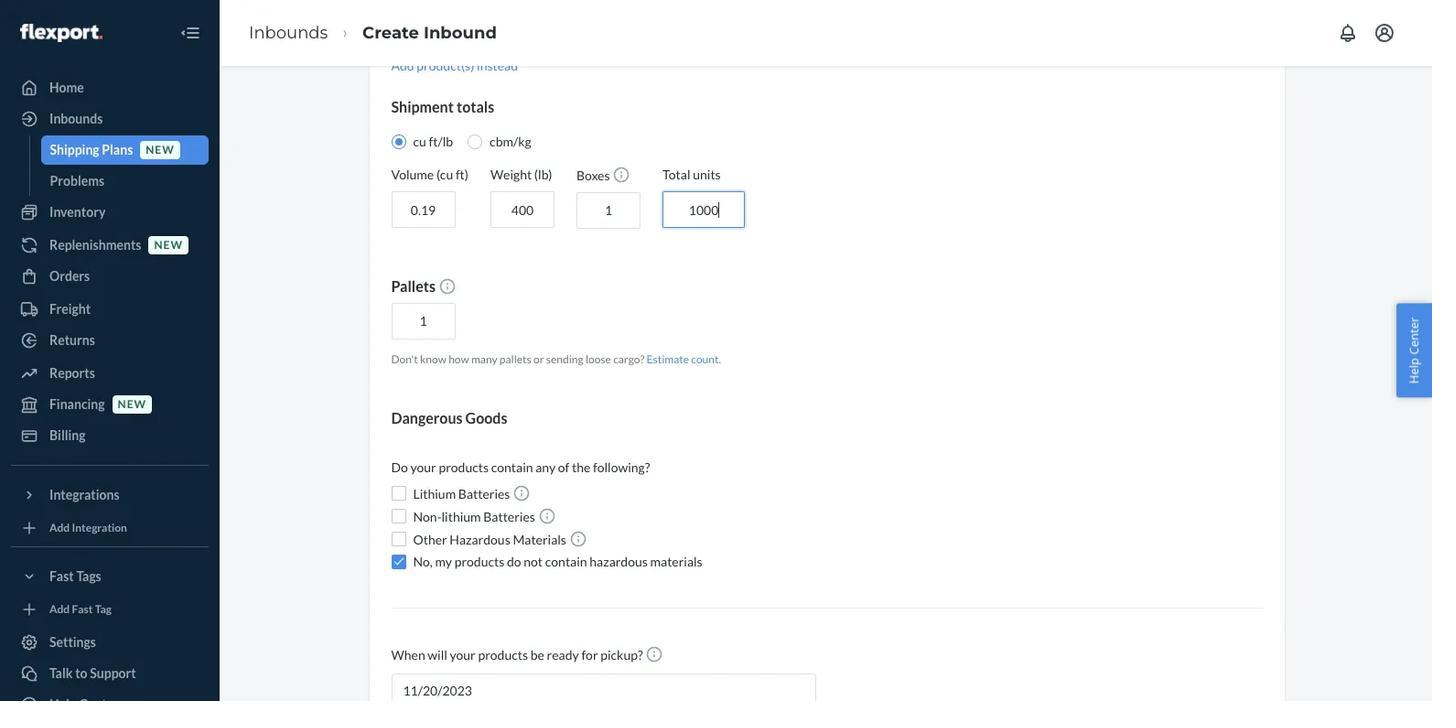 Task type: vqa. For each thing, say whether or not it's contained in the screenshot.
handling
no



Task type: describe. For each thing, give the bounding box(es) containing it.
of
[[558, 459, 570, 475]]

inbound
[[424, 23, 497, 43]]

0 text field for weight (lb)
[[491, 192, 555, 228]]

other
[[413, 532, 447, 547]]

and
[[603, 39, 623, 55]]

shipment
[[391, 98, 454, 115]]

help
[[1407, 358, 1423, 384]]

home link
[[11, 73, 209, 103]]

other hazardous materials
[[413, 532, 569, 547]]

add down create
[[391, 58, 414, 73]]

weight.
[[626, 39, 667, 55]]

add fast tag link
[[11, 599, 209, 621]]

1 vertical spatial your
[[450, 647, 476, 663]]

estimated
[[417, 39, 473, 55]]

reports
[[49, 365, 95, 381]]

weight (lb)
[[491, 167, 552, 182]]

volume
[[391, 167, 434, 182]]

cu
[[413, 134, 426, 149]]

pallets
[[500, 352, 532, 366]]

home
[[49, 80, 84, 95]]

(lb)
[[534, 167, 552, 182]]

shipment
[[504, 39, 556, 55]]

(cu
[[437, 167, 453, 182]]

comply
[[753, 39, 794, 55]]

products
[[669, 39, 720, 55]]

center
[[1407, 317, 1423, 355]]

total units
[[663, 167, 721, 182]]

pickup?
[[601, 647, 643, 663]]

.
[[719, 352, 721, 366]]

lithium batteries
[[413, 486, 513, 502]]

tags
[[76, 568, 101, 584]]

freight link
[[11, 295, 209, 324]]

new for financing
[[118, 398, 147, 411]]

instead
[[477, 58, 518, 73]]

talk
[[49, 666, 73, 681]]

settings
[[49, 634, 96, 650]]

dangerous
[[391, 409, 463, 427]]

settings link
[[11, 628, 209, 657]]

products for do
[[455, 554, 505, 569]]

ready
[[547, 647, 579, 663]]

0 vertical spatial your
[[411, 459, 436, 475]]

help center button
[[1397, 304, 1433, 398]]

add integration
[[49, 521, 127, 535]]

when will your products be ready for pickup?
[[391, 647, 646, 663]]

0 vertical spatial batteries
[[458, 486, 510, 502]]

estimate
[[647, 352, 689, 366]]

flexport logo image
[[20, 24, 102, 42]]

integrations button
[[11, 481, 209, 510]]

not
[[524, 554, 543, 569]]

fast tags button
[[11, 562, 209, 591]]

billing link
[[11, 421, 209, 450]]

loose
[[586, 352, 611, 366]]

no, my products do not contain hazardous materials
[[413, 554, 703, 569]]

total
[[475, 39, 502, 55]]

plans
[[102, 142, 133, 157]]

0 horizontal spatial inbounds link
[[11, 104, 209, 134]]

must
[[723, 39, 751, 55]]

do
[[391, 459, 408, 475]]

non-lithium batteries
[[413, 509, 538, 524]]

breadcrumbs navigation
[[234, 6, 512, 60]]

replenishments
[[49, 237, 141, 253]]

dangerous goods
[[391, 409, 508, 427]]

totals
[[457, 98, 494, 115]]

products for contain
[[439, 459, 489, 475]]

close navigation image
[[179, 22, 201, 44]]

ft)
[[456, 167, 469, 182]]

the
[[572, 459, 591, 475]]

new for shipping plans
[[146, 143, 175, 157]]

any
[[536, 459, 556, 475]]

count
[[691, 352, 719, 366]]

non-
[[413, 509, 442, 524]]

don't
[[391, 352, 418, 366]]

problems link
[[41, 167, 209, 196]]

2 vertical spatial products
[[478, 647, 528, 663]]

lithium
[[413, 486, 456, 502]]

0 horizontal spatial inbounds
[[49, 111, 103, 126]]

add integration link
[[11, 517, 209, 539]]

to
[[75, 666, 87, 681]]

1 horizontal spatial contain
[[545, 554, 587, 569]]

0 horizontal spatial contain
[[491, 459, 533, 475]]

how
[[449, 352, 469, 366]]

fast inside dropdown button
[[49, 568, 74, 584]]



Task type: locate. For each thing, give the bounding box(es) containing it.
None radio
[[391, 134, 406, 149], [468, 134, 483, 149], [391, 134, 406, 149], [468, 134, 483, 149]]

1 vertical spatial batteries
[[484, 509, 535, 524]]

None checkbox
[[391, 486, 406, 501], [391, 532, 406, 547], [391, 555, 406, 569], [391, 486, 406, 501], [391, 532, 406, 547], [391, 555, 406, 569]]

2 vertical spatial new
[[118, 398, 147, 411]]

do your products contain any of the following?
[[391, 459, 650, 475]]

0 text field
[[491, 192, 555, 228], [577, 192, 641, 229], [391, 303, 455, 339]]

weight
[[491, 167, 532, 182]]

units
[[693, 167, 721, 182]]

sending
[[546, 352, 584, 366]]

2 horizontal spatial 0 text field
[[577, 192, 641, 229]]

1 horizontal spatial 0 text field
[[491, 192, 555, 228]]

fast tags
[[49, 568, 101, 584]]

fast left the tag
[[72, 603, 93, 616]]

1 horizontal spatial inbounds link
[[249, 23, 328, 43]]

shipping
[[50, 142, 99, 157]]

contain right not
[[545, 554, 587, 569]]

1 vertical spatial new
[[154, 238, 183, 252]]

no,
[[413, 554, 433, 569]]

my
[[435, 554, 452, 569]]

add up settings
[[49, 603, 70, 616]]

0 vertical spatial inbounds
[[249, 23, 328, 43]]

products down hazardous
[[455, 554, 505, 569]]

1 vertical spatial products
[[455, 554, 505, 569]]

11/20/2023
[[403, 683, 472, 698]]

batteries up non-lithium batteries
[[458, 486, 510, 502]]

support
[[90, 666, 136, 681]]

fast left tags
[[49, 568, 74, 584]]

new
[[146, 143, 175, 157], [154, 238, 183, 252], [118, 398, 147, 411]]

problems
[[50, 173, 104, 189]]

add for add estimated total shipment volume and weight. products must comply with add product(s) instead
[[391, 39, 414, 55]]

add estimated total shipment volume and weight. products must comply with add product(s) instead
[[391, 39, 824, 73]]

add fast tag
[[49, 603, 112, 616]]

orders link
[[11, 262, 209, 291]]

inbounds
[[249, 23, 328, 43], [49, 111, 103, 126]]

volume
[[559, 39, 600, 55]]

0 vertical spatial new
[[146, 143, 175, 157]]

your right do
[[411, 459, 436, 475]]

1 horizontal spatial inbounds
[[249, 23, 328, 43]]

0 horizontal spatial your
[[411, 459, 436, 475]]

1 vertical spatial contain
[[545, 554, 587, 569]]

goods
[[466, 409, 508, 427]]

don't know how many pallets or sending loose cargo? estimate count .
[[391, 352, 721, 366]]

cargo?
[[613, 352, 645, 366]]

1 horizontal spatial 0 text field
[[663, 192, 745, 228]]

shipment totals
[[391, 98, 494, 115]]

be
[[531, 647, 545, 663]]

add left integration
[[49, 521, 70, 535]]

create inbound link
[[363, 23, 497, 43]]

contain
[[491, 459, 533, 475], [545, 554, 587, 569]]

hazardous
[[450, 532, 511, 547]]

tag
[[95, 603, 112, 616]]

total
[[663, 167, 691, 182]]

reports link
[[11, 359, 209, 388]]

talk to support button
[[11, 659, 209, 688]]

1 vertical spatial inbounds link
[[11, 104, 209, 134]]

None checkbox
[[391, 509, 406, 524]]

boxes
[[577, 167, 613, 183]]

open account menu image
[[1374, 22, 1396, 44]]

1 vertical spatial inbounds
[[49, 111, 103, 126]]

1 0 text field from the left
[[391, 192, 455, 228]]

volume (cu ft)
[[391, 167, 469, 182]]

batteries up other hazardous materials
[[484, 509, 535, 524]]

0 text field for pallets
[[391, 303, 455, 339]]

products up lithium batteries
[[439, 459, 489, 475]]

open notifications image
[[1337, 22, 1359, 44]]

talk to support
[[49, 666, 136, 681]]

0 vertical spatial products
[[439, 459, 489, 475]]

add for add integration
[[49, 521, 70, 535]]

products left be
[[478, 647, 528, 663]]

estimate count button
[[647, 351, 719, 367]]

batteries
[[458, 486, 510, 502], [484, 509, 535, 524]]

1 vertical spatial fast
[[72, 603, 93, 616]]

billing
[[49, 428, 86, 443]]

0 text field
[[391, 192, 455, 228], [663, 192, 745, 228]]

shipping plans
[[50, 142, 133, 157]]

integrations
[[49, 487, 120, 503]]

0 horizontal spatial 0 text field
[[391, 192, 455, 228]]

0 vertical spatial fast
[[49, 568, 74, 584]]

new right plans
[[146, 143, 175, 157]]

0 text field for (cu
[[391, 192, 455, 228]]

fast
[[49, 568, 74, 584], [72, 603, 93, 616]]

will
[[428, 647, 448, 663]]

0 text field for boxes
[[577, 192, 641, 229]]

0 text field down units
[[663, 192, 745, 228]]

0 text field down boxes
[[577, 192, 641, 229]]

ft/lb
[[429, 134, 453, 149]]

cu ft/lb
[[413, 134, 453, 149]]

0 text field down 'weight (lb)'
[[491, 192, 555, 228]]

products
[[439, 459, 489, 475], [455, 554, 505, 569], [478, 647, 528, 663]]

1 horizontal spatial your
[[450, 647, 476, 663]]

inventory
[[49, 204, 106, 220]]

0 text field down volume (cu ft) at the left of page
[[391, 192, 455, 228]]

pallets
[[391, 277, 438, 295]]

do
[[507, 554, 521, 569]]

0 text field for units
[[663, 192, 745, 228]]

lithium
[[442, 509, 481, 524]]

returns link
[[11, 326, 209, 355]]

integration
[[72, 521, 127, 535]]

cbm/kg
[[490, 134, 532, 149]]

financing
[[49, 396, 105, 412]]

returns
[[49, 332, 95, 348]]

your right will
[[450, 647, 476, 663]]

many
[[471, 352, 498, 366]]

with
[[796, 39, 821, 55]]

create
[[363, 23, 419, 43]]

create inbound
[[363, 23, 497, 43]]

2 0 text field from the left
[[663, 192, 745, 228]]

hazardous
[[590, 554, 648, 569]]

help center
[[1407, 317, 1423, 384]]

when
[[391, 647, 425, 663]]

add for add fast tag
[[49, 603, 70, 616]]

new for replenishments
[[154, 238, 183, 252]]

inbounds inside breadcrumbs navigation
[[249, 23, 328, 43]]

add product(s) instead button
[[391, 57, 518, 75]]

0 vertical spatial inbounds link
[[249, 23, 328, 43]]

contain left any
[[491, 459, 533, 475]]

materials
[[513, 532, 567, 547]]

0 vertical spatial contain
[[491, 459, 533, 475]]

know
[[420, 352, 447, 366]]

inbounds link
[[249, 23, 328, 43], [11, 104, 209, 134]]

new up orders link
[[154, 238, 183, 252]]

product(s)
[[417, 58, 475, 73]]

add left the estimated
[[391, 39, 414, 55]]

new down reports link
[[118, 398, 147, 411]]

for
[[582, 647, 598, 663]]

0 horizontal spatial 0 text field
[[391, 303, 455, 339]]

0 text field down pallets
[[391, 303, 455, 339]]

orders
[[49, 268, 90, 284]]

or
[[534, 352, 544, 366]]

your
[[411, 459, 436, 475], [450, 647, 476, 663]]



